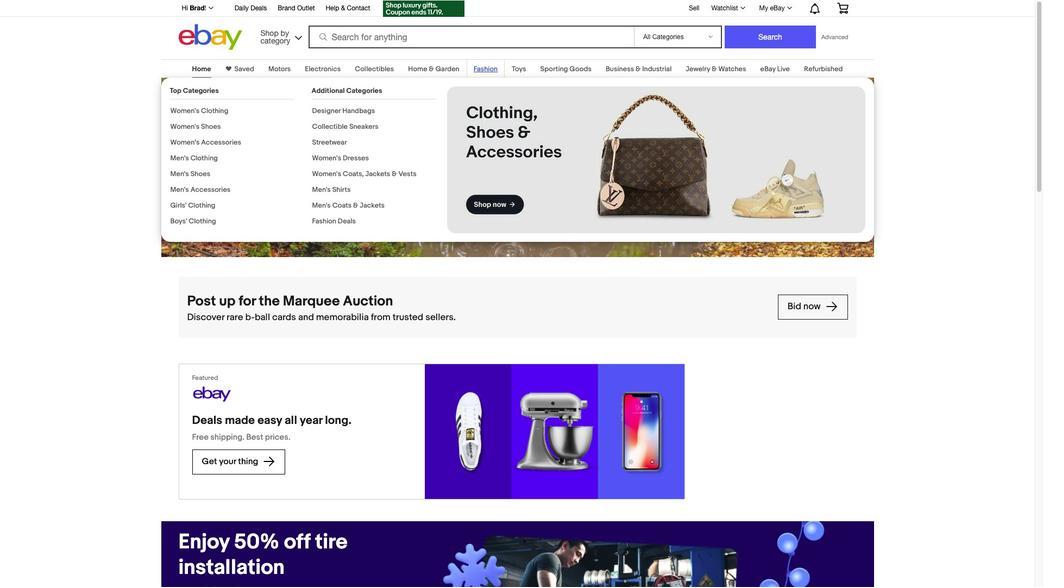 Task type: vqa. For each thing, say whether or not it's contained in the screenshot.
Shop men's jackets and coats
no



Task type: describe. For each thing, give the bounding box(es) containing it.
none submit inside shop by category banner
[[725, 26, 817, 48]]

women's shoes
[[170, 122, 221, 131]]

sell
[[689, 4, 700, 12]]

home & garden
[[408, 65, 460, 73]]

advanced link
[[817, 26, 854, 48]]

designer handbags link
[[312, 107, 375, 115]]

fashion for fashion deals
[[312, 217, 336, 226]]

women's for women's dresses
[[312, 154, 342, 163]]

deals inside "deals made easy all year long. free shipping. best prices."
[[192, 414, 222, 428]]

discover
[[187, 312, 225, 323]]

my ebay
[[760, 4, 785, 12]]

cargo
[[280, 142, 307, 154]]

made
[[225, 414, 255, 428]]

begin
[[179, 142, 205, 154]]

top categories
[[170, 86, 219, 95]]

streetwear
[[312, 138, 347, 147]]

help
[[326, 4, 339, 12]]

women's shoes link
[[170, 122, 221, 131]]

clothing for boys' clothing
[[189, 217, 216, 226]]

toys link
[[512, 65, 527, 73]]

men's accessories
[[170, 185, 231, 194]]

b-
[[245, 312, 255, 323]]

& right coats
[[353, 201, 359, 210]]

watchlist
[[712, 4, 739, 12]]

more.
[[198, 154, 223, 166]]

& left vests
[[392, 170, 397, 178]]

sporting goods
[[541, 65, 592, 73]]

sneakers
[[350, 122, 379, 131]]

men's clothing link
[[170, 154, 218, 163]]

Search for anything text field
[[310, 27, 632, 47]]

advanced
[[822, 34, 849, 40]]

home & garden link
[[408, 65, 460, 73]]

fashion deals link
[[312, 217, 356, 226]]

refurbished link
[[805, 65, 843, 73]]

& for industrial
[[636, 65, 641, 73]]

help & contact
[[326, 4, 370, 12]]

boys' clothing link
[[170, 217, 216, 226]]

collectibles
[[355, 65, 394, 73]]

ebay inside main content
[[761, 65, 776, 73]]

clothing for girls' clothing
[[188, 201, 216, 210]]

account navigation
[[176, 0, 857, 18]]

women's dresses
[[312, 154, 369, 163]]

free
[[192, 432, 209, 443]]

tire
[[315, 530, 348, 555]]

home for home & garden
[[408, 65, 428, 73]]

additional
[[312, 86, 345, 95]]

ebay live link
[[761, 65, 790, 73]]

men's coats & jackets link
[[312, 201, 385, 210]]

designer handbags
[[312, 107, 375, 115]]

atv
[[266, 86, 304, 111]]

men's shoes link
[[170, 170, 211, 178]]

men's for men's accessories
[[170, 185, 189, 194]]

by
[[281, 29, 289, 37]]

men's clothing
[[170, 154, 218, 163]]

business & industrial link
[[606, 65, 672, 73]]

your for thing
[[219, 457, 236, 467]]

sell link
[[684, 4, 705, 12]]

jewelry
[[686, 65, 711, 73]]

0 vertical spatial jackets
[[366, 170, 391, 178]]

category
[[261, 36, 290, 45]]

post up for the marquee auction link
[[187, 293, 770, 311]]

your for atv
[[220, 86, 261, 111]]

daily
[[235, 4, 249, 12]]

daily deals
[[235, 4, 267, 12]]

men's shirts
[[312, 185, 351, 194]]

your shopping cart image
[[837, 3, 849, 14]]

handbags
[[343, 107, 375, 115]]

featured
[[192, 374, 218, 382]]

accessories for men's accessories
[[191, 185, 231, 194]]

kitted
[[223, 111, 280, 137]]

shipping.
[[211, 432, 245, 443]]

ebay inside the account navigation
[[771, 4, 785, 12]]

jewelry & watches link
[[686, 65, 747, 73]]

thing
[[238, 457, 258, 467]]

home for home
[[192, 65, 211, 73]]

daily deals link
[[235, 3, 267, 15]]

men's for men's shirts
[[312, 185, 331, 194]]

shoes for women's shoes
[[201, 122, 221, 131]]

coats
[[333, 201, 352, 210]]

fashion deals
[[312, 217, 356, 226]]

contact
[[347, 4, 370, 12]]

saved link
[[231, 65, 254, 73]]

and inside get your atv or utv kitted out begin adventures with cargo bags, tires, and more.
[[179, 154, 195, 166]]

women's clothing link
[[170, 107, 229, 115]]

marquee
[[283, 293, 340, 310]]

men's coats & jackets
[[312, 201, 385, 210]]

garden
[[436, 65, 460, 73]]

with
[[260, 142, 278, 154]]

installation
[[179, 555, 285, 581]]

collectibles link
[[355, 65, 394, 73]]

boys'
[[170, 217, 187, 226]]

accessories for women's accessories
[[201, 138, 241, 147]]

brand outlet link
[[278, 3, 315, 15]]

goods
[[570, 65, 592, 73]]

toys
[[512, 65, 527, 73]]

saved
[[235, 65, 254, 73]]

clothing, shoes & accessories - shop now image
[[447, 86, 866, 233]]

industrial
[[643, 65, 672, 73]]

outlet
[[297, 4, 315, 12]]

enjoy 50% off tire installation link
[[179, 530, 359, 581]]

get the coupon image
[[383, 1, 465, 17]]

additional categories
[[312, 86, 383, 95]]

bags,
[[309, 142, 334, 154]]

categories for clothing
[[183, 86, 219, 95]]

main content containing get your atv or utv kitted out
[[0, 53, 1036, 587]]

fashion for fashion link
[[474, 65, 498, 73]]

deals for daily deals
[[251, 4, 267, 12]]



Task type: locate. For each thing, give the bounding box(es) containing it.
enjoy
[[179, 530, 230, 555]]

men's down the "begin"
[[170, 154, 189, 163]]

1 horizontal spatial now
[[804, 301, 821, 312]]

0 horizontal spatial now
[[223, 185, 240, 196]]

my ebay link
[[754, 2, 797, 15]]

get your atv or utv kitted out begin adventures with cargo bags, tires, and more.
[[179, 86, 359, 166]]

top
[[170, 86, 181, 95]]

2 your from the top
[[219, 457, 236, 467]]

clothing down girls' clothing link in the top left of the page
[[189, 217, 216, 226]]

get inside get your atv or utv kitted out begin adventures with cargo bags, tires, and more.
[[179, 86, 215, 111]]

now right explore
[[223, 185, 240, 196]]

deals down "men's coats & jackets" link
[[338, 217, 356, 226]]

brad
[[190, 4, 205, 12]]

fashion inside 'additional categories' element
[[312, 217, 336, 226]]

men's for men's shoes
[[170, 170, 189, 178]]

0 vertical spatial deals
[[251, 4, 267, 12]]

clothing up the women's shoes
[[201, 107, 229, 115]]

ebay live
[[761, 65, 790, 73]]

get your thing
[[202, 457, 260, 467]]

girls'
[[170, 201, 187, 210]]

post
[[187, 293, 216, 310]]

jackets right coats
[[360, 201, 385, 210]]

girls' clothing link
[[170, 201, 216, 210]]

ebay right the my
[[771, 4, 785, 12]]

out
[[285, 111, 317, 137]]

2 horizontal spatial deals
[[338, 217, 356, 226]]

& for garden
[[429, 65, 434, 73]]

women's accessories
[[170, 138, 241, 147]]

clothing down explore
[[188, 201, 216, 210]]

memorabilia
[[316, 312, 369, 323]]

your
[[220, 86, 261, 111], [219, 457, 236, 467]]

& right business
[[636, 65, 641, 73]]

shop by category
[[261, 29, 290, 45]]

women's down bags,
[[312, 154, 342, 163]]

men's for men's coats & jackets
[[312, 201, 331, 210]]

long.
[[325, 414, 352, 428]]

top categories element
[[170, 86, 294, 233]]

men's down the men's shirts link
[[312, 201, 331, 210]]

sellers.
[[426, 312, 456, 323]]

home up top categories
[[192, 65, 211, 73]]

post up for the marquee auction discover rare b-ball cards and memorabilia from trusted sellers.
[[187, 293, 456, 323]]

your inside get your atv or utv kitted out begin adventures with cargo bags, tires, and more.
[[220, 86, 261, 111]]

now for explore
[[223, 185, 240, 196]]

men's for men's clothing
[[170, 154, 189, 163]]

streetwear link
[[312, 138, 347, 147]]

get
[[179, 86, 215, 111], [202, 457, 217, 467]]

0 vertical spatial ebay
[[771, 4, 785, 12]]

motors link
[[269, 65, 291, 73]]

1 vertical spatial your
[[219, 457, 236, 467]]

accessories up girls' clothing link in the top left of the page
[[191, 185, 231, 194]]

hi
[[182, 4, 188, 12]]

0 vertical spatial your
[[220, 86, 261, 111]]

shoes up men's accessories
[[191, 170, 211, 178]]

motors
[[269, 65, 291, 73]]

the
[[259, 293, 280, 310]]

0 horizontal spatial fashion
[[312, 217, 336, 226]]

women's for women's coats, jackets & vests
[[312, 170, 342, 178]]

jewelry & watches
[[686, 65, 747, 73]]

enjoy 50% off tire installation
[[179, 530, 348, 581]]

hi brad !
[[182, 4, 206, 12]]

0 vertical spatial and
[[179, 154, 195, 166]]

vests
[[399, 170, 417, 178]]

2 categories from the left
[[347, 86, 383, 95]]

women's accessories link
[[170, 138, 241, 147]]

shoes
[[201, 122, 221, 131], [191, 170, 211, 178]]

1 horizontal spatial categories
[[347, 86, 383, 95]]

deals up free at the left of page
[[192, 414, 222, 428]]

clothing down women's accessories "link"
[[191, 154, 218, 163]]

shoes up 'women's accessories'
[[201, 122, 221, 131]]

1 vertical spatial and
[[298, 312, 314, 323]]

now for bid
[[804, 301, 821, 312]]

coats,
[[343, 170, 364, 178]]

0 vertical spatial accessories
[[201, 138, 241, 147]]

deals inside the account navigation
[[251, 4, 267, 12]]

jackets right coats,
[[366, 170, 391, 178]]

& right help
[[341, 4, 345, 12]]

& left garden
[[429, 65, 434, 73]]

fashion
[[474, 65, 498, 73], [312, 217, 336, 226]]

and down the "begin"
[[179, 154, 195, 166]]

& right jewelry at right top
[[712, 65, 717, 73]]

1 categories from the left
[[183, 86, 219, 95]]

& inside the account navigation
[[341, 4, 345, 12]]

brand outlet
[[278, 4, 315, 12]]

utv
[[179, 111, 219, 137]]

women's up women's
[[170, 122, 200, 131]]

and down marquee at the left of page
[[298, 312, 314, 323]]

ebay left live
[[761, 65, 776, 73]]

shirts
[[333, 185, 351, 194]]

1 vertical spatial fashion
[[312, 217, 336, 226]]

adventures
[[207, 142, 258, 154]]

categories for handbags
[[347, 86, 383, 95]]

clothing for women's clothing
[[201, 107, 229, 115]]

ebay
[[771, 4, 785, 12], [761, 65, 776, 73]]

deals made easy all year long. free shipping. best prices.
[[192, 414, 352, 443]]

home left garden
[[408, 65, 428, 73]]

shoes for men's shoes
[[191, 170, 211, 178]]

men's shoes
[[170, 170, 211, 178]]

1 horizontal spatial home
[[408, 65, 428, 73]]

1 home from the left
[[192, 65, 211, 73]]

bid now
[[788, 301, 823, 312]]

auction
[[343, 293, 393, 310]]

sporting
[[541, 65, 568, 73]]

50%
[[234, 530, 280, 555]]

deals inside 'additional categories' element
[[338, 217, 356, 226]]

deals for fashion deals
[[338, 217, 356, 226]]

your down saved link
[[220, 86, 261, 111]]

1 vertical spatial deals
[[338, 217, 356, 226]]

1 vertical spatial now
[[804, 301, 821, 312]]

explore
[[188, 185, 220, 196]]

0 horizontal spatial deals
[[192, 414, 222, 428]]

0 horizontal spatial and
[[179, 154, 195, 166]]

shop by category banner
[[176, 0, 857, 53]]

0 vertical spatial shoes
[[201, 122, 221, 131]]

cards
[[272, 312, 296, 323]]

men's accessories link
[[170, 185, 231, 194]]

collectible sneakers
[[312, 122, 379, 131]]

& for contact
[[341, 4, 345, 12]]

0 vertical spatial now
[[223, 185, 240, 196]]

sporting goods link
[[541, 65, 592, 73]]

1 your from the top
[[220, 86, 261, 111]]

categories up handbags
[[347, 86, 383, 95]]

men's down men's clothing link
[[170, 170, 189, 178]]

now right bid
[[804, 301, 821, 312]]

business
[[606, 65, 635, 73]]

0 horizontal spatial categories
[[183, 86, 219, 95]]

or
[[309, 86, 328, 111]]

main content
[[0, 53, 1036, 587]]

None submit
[[725, 26, 817, 48]]

up
[[219, 293, 236, 310]]

deals
[[251, 4, 267, 12], [338, 217, 356, 226], [192, 414, 222, 428]]

explore now
[[188, 185, 242, 196]]

1 vertical spatial shoes
[[191, 170, 211, 178]]

and inside post up for the marquee auction discover rare b-ball cards and memorabilia from trusted sellers.
[[298, 312, 314, 323]]

additional categories element
[[312, 86, 436, 233]]

1 vertical spatial ebay
[[761, 65, 776, 73]]

deals right 'daily'
[[251, 4, 267, 12]]

clothing for men's clothing
[[191, 154, 218, 163]]

women's up the women's shoes
[[170, 107, 200, 115]]

bid
[[788, 301, 802, 312]]

for
[[239, 293, 256, 310]]

!
[[205, 4, 206, 12]]

men's up girls'
[[170, 185, 189, 194]]

1 vertical spatial accessories
[[191, 185, 231, 194]]

clothing
[[201, 107, 229, 115], [191, 154, 218, 163], [188, 201, 216, 210], [189, 217, 216, 226]]

watches
[[719, 65, 747, 73]]

accessories up more.
[[201, 138, 241, 147]]

categories up women's clothing 'link'
[[183, 86, 219, 95]]

1 vertical spatial get
[[202, 457, 217, 467]]

& for watches
[[712, 65, 717, 73]]

women's up the men's shirts link
[[312, 170, 342, 178]]

women's for women's clothing
[[170, 107, 200, 115]]

fashion down coats
[[312, 217, 336, 226]]

collectible
[[312, 122, 348, 131]]

refurbished
[[805, 65, 843, 73]]

1 horizontal spatial fashion
[[474, 65, 498, 73]]

0 vertical spatial fashion
[[474, 65, 498, 73]]

your left the thing
[[219, 457, 236, 467]]

0 horizontal spatial home
[[192, 65, 211, 73]]

2 vertical spatial deals
[[192, 414, 222, 428]]

get for atv
[[179, 86, 215, 111]]

2 home from the left
[[408, 65, 428, 73]]

designer
[[312, 107, 341, 115]]

rare
[[227, 312, 243, 323]]

1 horizontal spatial deals
[[251, 4, 267, 12]]

women's for women's shoes
[[170, 122, 200, 131]]

boys' clothing
[[170, 217, 216, 226]]

fashion left the toys
[[474, 65, 498, 73]]

my
[[760, 4, 769, 12]]

dresses
[[343, 154, 369, 163]]

home
[[192, 65, 211, 73], [408, 65, 428, 73]]

and
[[179, 154, 195, 166], [298, 312, 314, 323]]

get for thing
[[202, 457, 217, 467]]

1 vertical spatial jackets
[[360, 201, 385, 210]]

0 vertical spatial get
[[179, 86, 215, 111]]

1 horizontal spatial and
[[298, 312, 314, 323]]

men's left the shirts
[[312, 185, 331, 194]]

women's
[[170, 138, 200, 147]]

electronics
[[305, 65, 341, 73]]

brand
[[278, 4, 296, 12]]

from
[[371, 312, 391, 323]]

collectible sneakers link
[[312, 122, 379, 131]]



